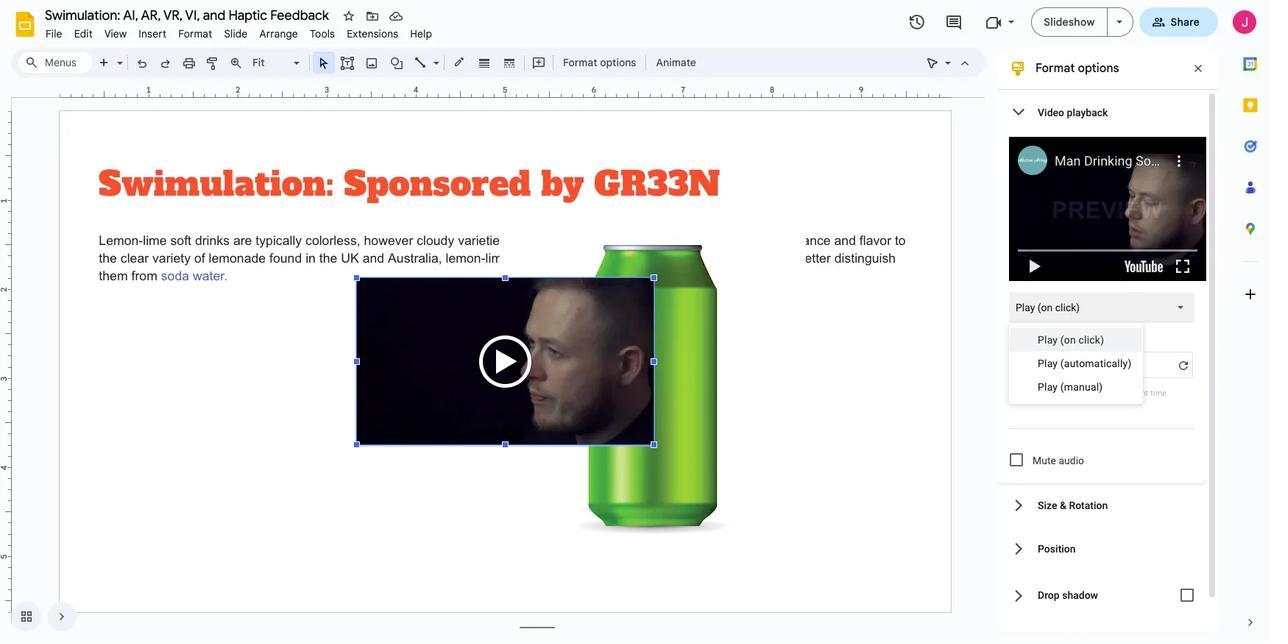Task type: locate. For each thing, give the bounding box(es) containing it.
&
[[1060, 499, 1066, 511]]

at: for end at:
[[1120, 333, 1129, 342]]

format inside section
[[1036, 61, 1075, 76]]

drop
[[1038, 590, 1060, 601]]

(on
[[1038, 302, 1053, 314], [1061, 334, 1076, 346]]

size & rotation tab
[[997, 484, 1206, 527]]

mute
[[1033, 455, 1056, 467]]

1 horizontal spatial (on
[[1061, 334, 1076, 346]]

0 horizontal spatial (on
[[1038, 302, 1053, 314]]

1 horizontal spatial format
[[563, 56, 597, 69]]

menu bar containing file
[[40, 19, 438, 43]]

(on up start at: text field at the right of page
[[1038, 302, 1053, 314]]

animate button
[[650, 52, 703, 74]]

format
[[178, 27, 212, 40], [563, 56, 597, 69], [1036, 61, 1075, 76]]

tools menu item
[[304, 25, 341, 43]]

Zoom field
[[248, 52, 306, 74]]

1 vertical spatial click)
[[1079, 334, 1104, 346]]

tab list
[[1230, 43, 1271, 602]]

list box
[[1009, 323, 1143, 404]]

format options inside section
[[1036, 61, 1119, 76]]

format down rename text field
[[178, 27, 212, 40]]

menu bar
[[40, 19, 438, 43]]

at: right end
[[1120, 333, 1129, 342]]

time
[[1151, 388, 1167, 398]]

end at:
[[1105, 333, 1129, 342]]

options inside 'button'
[[600, 56, 636, 69]]

format inside 'button'
[[563, 56, 597, 69]]

2 horizontal spatial format
[[1036, 61, 1075, 76]]

navigation
[[0, 590, 77, 643]]

0 vertical spatial play (on click)
[[1016, 302, 1080, 314]]

border dash option
[[501, 52, 518, 73]]

format options
[[563, 56, 636, 69], [1036, 61, 1119, 76]]

Zoom text field
[[250, 52, 291, 73]]

rotation
[[1069, 499, 1108, 511]]

navigation inside format options application
[[0, 590, 77, 643]]

Star checkbox
[[339, 6, 359, 26]]

play (on click) up the start at:
[[1016, 302, 1080, 314]]

1 horizontal spatial options
[[1078, 61, 1119, 76]]

start
[[1009, 333, 1027, 342]]

(on up play (automatically) at the right
[[1061, 334, 1076, 346]]

share
[[1171, 15, 1200, 29]]

(on inside option
[[1038, 302, 1053, 314]]

format right border dash option
[[563, 56, 597, 69]]

0 horizontal spatial at:
[[1029, 333, 1038, 342]]

slide menu item
[[218, 25, 253, 43]]

toggle shadow image
[[1173, 581, 1202, 610]]

play right the start at:
[[1038, 334, 1058, 346]]

play up the start at:
[[1016, 302, 1035, 314]]

at:
[[1029, 333, 1038, 342], [1120, 333, 1129, 342]]

options
[[600, 56, 636, 69], [1078, 61, 1119, 76]]

playback
[[1067, 106, 1108, 118]]

arrange menu item
[[253, 25, 304, 43]]

0 vertical spatial click)
[[1055, 302, 1080, 314]]

0 vertical spatial (on
[[1038, 302, 1053, 314]]

0 horizontal spatial format
[[178, 27, 212, 40]]

options left animate button at the right top of page
[[600, 56, 636, 69]]

file menu item
[[40, 25, 68, 43]]

slideshow
[[1044, 15, 1095, 29]]

format options button
[[556, 52, 643, 74]]

2 at: from the left
[[1120, 333, 1129, 342]]

Menus field
[[18, 52, 92, 73]]

1 at: from the left
[[1029, 333, 1038, 342]]

0 horizontal spatial format options
[[563, 56, 636, 69]]

click)
[[1055, 302, 1080, 314], [1079, 334, 1104, 346]]

shape image
[[388, 52, 405, 73]]

size
[[1038, 499, 1057, 511]]

0 horizontal spatial options
[[600, 56, 636, 69]]

at: for start at:
[[1029, 333, 1038, 342]]

extensions
[[347, 27, 398, 40]]

play up play (manual)
[[1038, 358, 1058, 369]]

Mute audio checkbox
[[1010, 453, 1023, 467]]

menu bar banner
[[0, 0, 1271, 643]]

End at: text field
[[1105, 352, 1193, 378]]

insert
[[139, 27, 166, 40]]

format options section
[[997, 48, 1218, 643]]

play (on click)
[[1016, 302, 1080, 314], [1038, 334, 1104, 346]]

drop shadow
[[1038, 590, 1098, 601]]

size & rotation
[[1038, 499, 1108, 511]]

options up "video playback" tab
[[1078, 61, 1119, 76]]

Toggle shadow checkbox
[[1173, 581, 1202, 610]]

slide
[[224, 27, 248, 40]]

play (on click) inside list box
[[1016, 302, 1080, 314]]

play down start at: text field at the right of page
[[1038, 381, 1058, 393]]

1 horizontal spatial at:
[[1120, 333, 1129, 342]]

play (on click) up play (automatically) at the right
[[1038, 334, 1104, 346]]

view
[[104, 27, 127, 40]]

format up video
[[1036, 61, 1075, 76]]

slideshow button
[[1031, 7, 1107, 37]]

position tab
[[997, 527, 1206, 570]]

play
[[1016, 302, 1035, 314], [1038, 334, 1058, 346], [1038, 358, 1058, 369], [1038, 381, 1058, 393]]

Rename text field
[[40, 6, 337, 24]]

1 horizontal spatial format options
[[1036, 61, 1119, 76]]

tab
[[997, 620, 1206, 643]]

video playback
[[1038, 106, 1108, 118]]

at: right start
[[1029, 333, 1038, 342]]

current
[[1122, 388, 1148, 398]]



Task type: describe. For each thing, give the bounding box(es) containing it.
position
[[1038, 543, 1076, 555]]

edit
[[74, 27, 93, 40]]

options inside section
[[1078, 61, 1119, 76]]

play (on click) option
[[1016, 300, 1080, 315]]

mode and view toolbar
[[921, 48, 977, 77]]

help menu item
[[404, 25, 438, 43]]

shadow
[[1062, 590, 1098, 601]]

file
[[46, 27, 62, 40]]

insert image image
[[363, 52, 380, 73]]

start at:
[[1009, 333, 1038, 342]]

mute audio
[[1033, 455, 1084, 467]]

format options inside 'button'
[[563, 56, 636, 69]]

play (automatically)
[[1038, 358, 1132, 369]]

tab list inside the menu bar 'banner'
[[1230, 43, 1271, 602]]

(automatically)
[[1061, 358, 1132, 369]]

tools
[[310, 27, 335, 40]]

menu bar inside the menu bar 'banner'
[[40, 19, 438, 43]]

format options application
[[0, 0, 1271, 643]]

list box containing play (on click)
[[1009, 323, 1143, 404]]

insert menu item
[[133, 25, 172, 43]]

click) inside play (on click) option
[[1055, 302, 1080, 314]]

use current time button
[[1105, 387, 1202, 399]]

view menu item
[[99, 25, 133, 43]]

use
[[1106, 388, 1120, 398]]

new slide with layout image
[[113, 53, 123, 58]]

format inside menu item
[[178, 27, 212, 40]]

edit menu item
[[68, 25, 99, 43]]

play (on click) list box
[[1009, 292, 1195, 323]]

video
[[1038, 106, 1064, 118]]

use current time
[[1106, 388, 1167, 398]]

play (manual)
[[1038, 381, 1103, 393]]

border weight option
[[476, 52, 493, 73]]

Start at: text field
[[1009, 352, 1097, 378]]

play inside option
[[1016, 302, 1035, 314]]

1 vertical spatial (on
[[1061, 334, 1076, 346]]

share button
[[1139, 7, 1218, 37]]

arrange
[[259, 27, 298, 40]]

help
[[410, 27, 432, 40]]

animate
[[656, 56, 696, 69]]

border color: transparent image
[[451, 52, 468, 71]]

extensions menu item
[[341, 25, 404, 43]]

(manual)
[[1061, 381, 1103, 393]]

audio
[[1059, 455, 1084, 467]]

1 vertical spatial play (on click)
[[1038, 334, 1104, 346]]

start slideshow (⌘+enter) image
[[1116, 21, 1122, 24]]

video playback tab
[[997, 91, 1206, 134]]

drop shadow tab
[[997, 570, 1206, 620]]

format menu item
[[172, 25, 218, 43]]

end
[[1105, 333, 1118, 342]]

main toolbar
[[91, 52, 704, 74]]



Task type: vqa. For each thing, say whether or not it's contained in the screenshot.
'Star' "option"
yes



